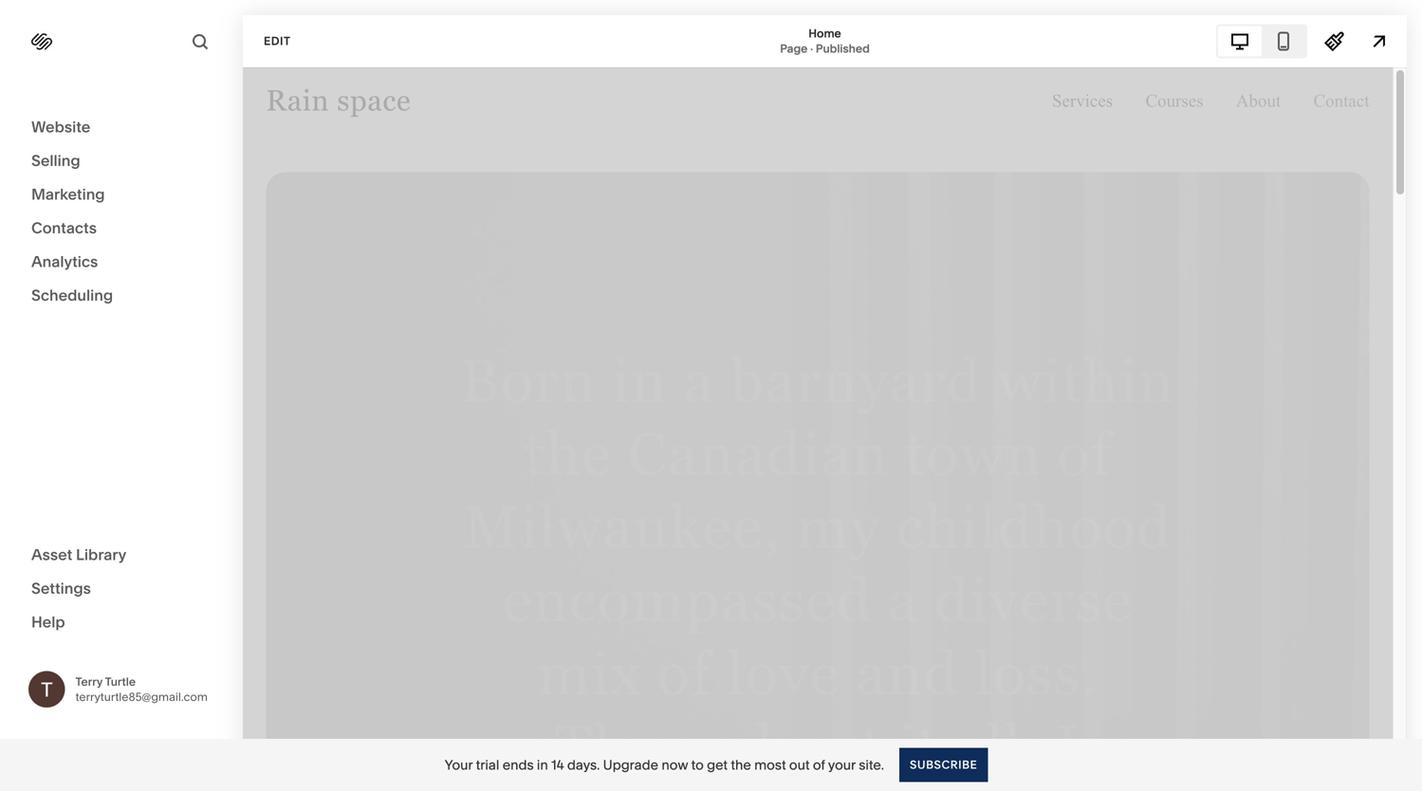 Task type: describe. For each thing, give the bounding box(es) containing it.
ends
[[502, 757, 534, 773]]

edit
[[264, 34, 291, 48]]

subscribe
[[910, 758, 977, 772]]

selling link
[[31, 150, 211, 173]]

your
[[445, 757, 473, 773]]

asset
[[31, 545, 72, 564]]

the
[[731, 757, 751, 773]]

asset library
[[31, 545, 126, 564]]

most
[[754, 757, 786, 773]]

in
[[537, 757, 548, 773]]

subscribe button
[[899, 748, 988, 782]]

marketing link
[[31, 184, 211, 206]]

terry turtle terryturtle85@gmail.com
[[75, 675, 208, 704]]

your
[[828, 757, 856, 773]]

analytics
[[31, 252, 98, 271]]

to
[[691, 757, 704, 773]]

page
[[780, 42, 808, 55]]

terryturtle85@gmail.com
[[75, 690, 208, 704]]

your trial ends in 14 days. upgrade now to get the most out of your site.
[[445, 757, 884, 773]]

days.
[[567, 757, 600, 773]]



Task type: locate. For each thing, give the bounding box(es) containing it.
14
[[551, 757, 564, 773]]

marketing
[[31, 185, 105, 203]]

now
[[662, 757, 688, 773]]

help link
[[31, 612, 65, 633]]

website
[[31, 118, 90, 136]]

asset library link
[[31, 545, 211, 567]]

contacts link
[[31, 218, 211, 240]]

·
[[810, 42, 813, 55]]

home page · published
[[780, 27, 870, 55]]

of
[[813, 757, 825, 773]]

edit button
[[251, 24, 303, 59]]

get
[[707, 757, 728, 773]]

turtle
[[105, 675, 136, 688]]

scheduling
[[31, 286, 113, 305]]

contacts
[[31, 219, 97, 237]]

trial
[[476, 757, 499, 773]]

home
[[809, 27, 841, 40]]

library
[[76, 545, 126, 564]]

help
[[31, 613, 65, 631]]

selling
[[31, 151, 80, 170]]

tab list
[[1218, 26, 1305, 56]]

published
[[816, 42, 870, 55]]

scheduling link
[[31, 285, 211, 307]]

site.
[[859, 757, 884, 773]]

website link
[[31, 117, 211, 139]]

settings link
[[31, 578, 211, 600]]

analytics link
[[31, 251, 211, 274]]

terry
[[75, 675, 103, 688]]

out
[[789, 757, 810, 773]]

settings
[[31, 579, 91, 598]]

upgrade
[[603, 757, 658, 773]]



Task type: vqa. For each thing, say whether or not it's contained in the screenshot.
'Edit' button
yes



